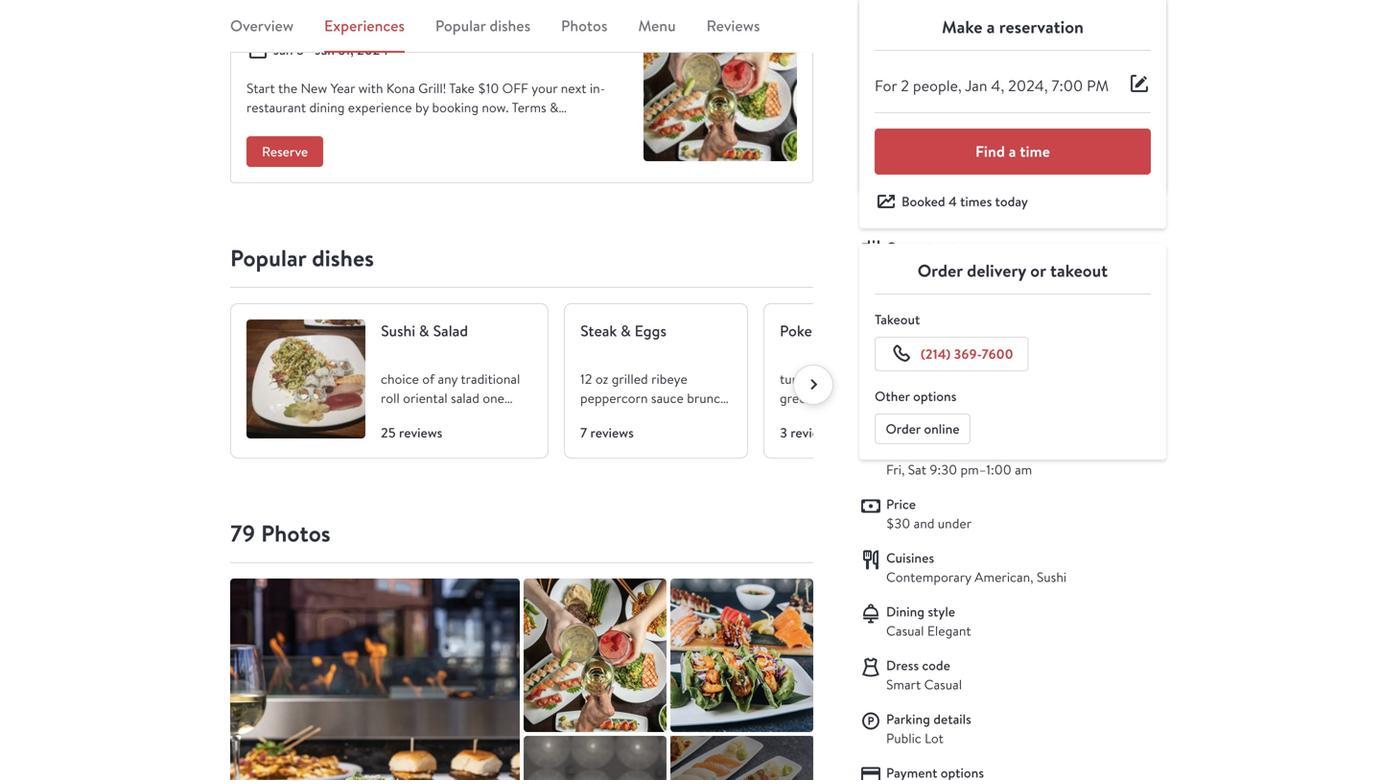 Task type: vqa. For each thing, say whether or not it's contained in the screenshot.
the bottom central
yes



Task type: describe. For each thing, give the bounding box(es) containing it.
hours
[[887, 345, 922, 364]]

pm
[[1087, 75, 1109, 95]]

(214) 369-7600 link
[[875, 337, 1029, 371]]

a for time
[[1009, 141, 1016, 161]]

pm–11:00
[[943, 422, 998, 440]]

3 reviews from the left
[[791, 424, 834, 442]]

or
[[1031, 259, 1046, 283]]

3
[[780, 424, 788, 442]]

price
[[887, 495, 916, 513]]

parking
[[887, 710, 931, 728]]

lunch
[[1096, 364, 1131, 382]]

popular dishes inside tab list
[[435, 15, 531, 36]]

center,
[[890, 157, 934, 175]]

2024
[[357, 41, 389, 59]]

today
[[995, 192, 1028, 211]]

times
[[960, 192, 992, 211]]

salad
[[433, 320, 468, 341]]

(214) 369-7600
[[921, 345, 1014, 363]]

of for choice
[[422, 370, 435, 388]]

each
[[462, 408, 490, 426]]

& for steak
[[621, 320, 631, 341]]

3 kona grill - dallas, dallas, tx image from the left
[[671, 579, 814, 732]]

shrimp
[[493, 408, 532, 426]]

tx
[[979, 157, 994, 175]]

menu
[[638, 15, 676, 36]]

tuna
[[381, 427, 407, 445]]

sushi inside cuisines contemporary american, sushi
[[1037, 568, 1067, 586]]

dress
[[887, 656, 919, 674]]

1 vertical spatial am–2:00
[[972, 384, 1025, 401]]

25 reviews
[[381, 424, 443, 442]]

2 kona grill - dallas, dallas, tx image from the left
[[524, 579, 667, 732]]

order online
[[886, 420, 960, 438]]

hour
[[1064, 422, 1093, 440]]

25
[[381, 424, 396, 442]]

11:00
[[938, 384, 968, 401]]

pm down the "pm–11:00"
[[976, 441, 994, 459]]

0 vertical spatial sushi
[[381, 320, 416, 341]]

1 horizontal spatial pm–12:00
[[1086, 441, 1145, 459]]

piece
[[381, 408, 412, 426]]

7600
[[982, 345, 1014, 363]]

one
[[483, 389, 505, 407]]

overview
[[230, 15, 294, 36]]

1 vertical spatial sat
[[908, 460, 927, 478]]

eggs
[[635, 320, 667, 341]]

dress code smart casual
[[887, 656, 962, 693]]

reviews for salad
[[399, 424, 443, 442]]

1 vertical spatial popular
[[230, 242, 306, 274]]

your
[[316, 7, 363, 31]]

neighborhood
[[887, 292, 971, 310]]

central for north
[[963, 138, 1007, 156]]

google map for kona grill - dallas image
[[863, 0, 1163, 134]]

street
[[922, 238, 957, 256]]

order delivery or takeout
[[918, 259, 1108, 283]]

choice
[[381, 370, 419, 388]]

1 north from the left
[[925, 138, 960, 156]]

4
[[949, 192, 957, 211]]

dallas,
[[937, 157, 976, 175]]

make
[[942, 15, 983, 39]]

additional information
[[860, 208, 1010, 228]]

2024,
[[1008, 75, 1048, 95]]

under
[[938, 514, 972, 532]]

8687 north central expressway, north park center, dallas, tx 75225
[[890, 138, 1148, 175]]

jan for jan 5 - jan 31, 2024
[[315, 41, 335, 59]]

am down happy
[[1015, 460, 1033, 478]]

reserve button
[[247, 136, 324, 167]]

poke
[[780, 320, 812, 341]]

2 vertical spatial of
[[415, 408, 428, 426]]

5
[[296, 41, 304, 59]]

takeout
[[875, 310, 920, 329]]

popular inside tab list
[[435, 15, 486, 36]]

pm–6:00
[[918, 441, 972, 459]]

1 horizontal spatial sun
[[956, 364, 978, 382]]

7 reviews
[[580, 424, 634, 442]]

(214)
[[921, 345, 951, 363]]

1 vertical spatial sun
[[887, 422, 908, 440]]

online
[[924, 420, 960, 438]]

reviews for eggs
[[591, 424, 634, 442]]

1 kona grill - dallas, dallas, tx image from the left
[[230, 579, 520, 780]]

elegant
[[928, 622, 972, 639]]

bowl
[[816, 320, 848, 341]]

and
[[914, 514, 935, 532]]

for
[[875, 75, 897, 95]]

pm left happy
[[1001, 422, 1020, 440]]

lot
[[925, 729, 944, 747]]

salad
[[451, 389, 480, 407]]

contemporary
[[887, 568, 972, 586]]

79 photos
[[230, 518, 331, 549]]

experiences
[[324, 15, 405, 36]]

8687 north central expressway, north park center, dallas, tx 75225 link
[[860, 0, 1167, 191]]

other
[[875, 387, 910, 405]]

1 vertical spatial photos
[[261, 518, 331, 549]]

$30
[[887, 514, 911, 532]]

jan 5 - jan 31, 2024
[[273, 41, 389, 59]]

9:00
[[1054, 441, 1083, 459]]

any
[[438, 370, 458, 388]]

cuisines
[[887, 549, 934, 567]]

operation
[[941, 345, 997, 364]]

additional
[[860, 208, 928, 228]]



Task type: locate. For each thing, give the bounding box(es) containing it.
central up tx
[[963, 138, 1007, 156]]

0 horizontal spatial popular
[[230, 242, 306, 274]]

1 horizontal spatial north
[[1084, 138, 1119, 156]]

0 vertical spatial order
[[918, 259, 963, 283]]

1 vertical spatial fri,
[[887, 460, 905, 478]]

$10
[[247, 7, 274, 31]]

steak & eggs
[[580, 320, 667, 341]]

3 reviews
[[780, 424, 834, 442]]

1 horizontal spatial &
[[621, 320, 631, 341]]

jan left 4,
[[965, 75, 988, 95]]

1 reviews from the left
[[399, 424, 443, 442]]

for 2 people, jan 4, 2024, 7:00 pm button
[[860, 66, 1167, 112]]

mon–fri right hour
[[1096, 422, 1145, 440]]

am–2:00 down 10:00
[[972, 384, 1025, 401]]

1 & from the left
[[419, 320, 429, 341]]

central down cross
[[887, 257, 930, 275]]

2 reviews from the left
[[591, 424, 634, 442]]

0 horizontal spatial mon–thu
[[997, 441, 1051, 459]]

find
[[976, 141, 1005, 161]]

7:00
[[1052, 75, 1083, 95]]

1 horizontal spatial mon–fri
[[1096, 422, 1145, 440]]

1 horizontal spatial reviews
[[591, 424, 634, 442]]

pm–1:00
[[1075, 403, 1127, 421], [961, 460, 1012, 478]]

$10 off your reservation photo image
[[644, 8, 797, 161]]

of up the sat,
[[925, 345, 937, 364]]

mon–thu down happy
[[997, 441, 1051, 459]]

park left cities
[[887, 311, 912, 329]]

sun down operation
[[956, 364, 978, 382]]

1 vertical spatial central
[[887, 257, 930, 275]]

central for street
[[887, 257, 930, 275]]

dining style casual elegant
[[887, 602, 972, 639]]

0 horizontal spatial popular dishes
[[230, 242, 374, 274]]

1 horizontal spatial dishes
[[490, 15, 531, 36]]

& for sushi
[[419, 320, 429, 341]]

photos
[[561, 15, 608, 36], [261, 518, 331, 549]]

cross street central express way
[[887, 238, 1005, 275]]

north right expressway,
[[1084, 138, 1119, 156]]

1 vertical spatial dishes
[[312, 242, 374, 274]]

fri, up price
[[887, 460, 905, 478]]

steak
[[580, 320, 617, 341]]

0 horizontal spatial dishes
[[312, 242, 374, 274]]

a right make in the right of the page
[[987, 15, 995, 39]]

pm–1:00 down the "pm–11:00"
[[961, 460, 1012, 478]]

order for order delivery or takeout
[[918, 259, 963, 283]]

369-
[[954, 345, 982, 363]]

pm up dinner
[[1074, 364, 1093, 382]]

pm left dinner
[[1028, 384, 1046, 401]]

expressway,
[[1010, 138, 1081, 156]]

75225
[[997, 157, 1034, 175]]

a for reservation
[[987, 15, 995, 39]]

people,
[[913, 75, 962, 95]]

park inside neighborhood park cities
[[887, 311, 912, 329]]

dishes inside tab list
[[490, 15, 531, 36]]

10:00
[[981, 364, 1015, 382]]

pm–12:00 down hour
[[1086, 441, 1145, 459]]

popular
[[435, 15, 486, 36], [230, 242, 306, 274]]

photos inside tab list
[[561, 15, 608, 36]]

cuisines contemporary american, sushi
[[887, 549, 1067, 586]]

sushi up choice
[[381, 320, 416, 341]]

mon–fri down brunch
[[887, 384, 935, 401]]

a inside button
[[1009, 141, 1016, 161]]

casual down dining
[[887, 622, 924, 639]]

1 vertical spatial a
[[1009, 141, 1016, 161]]

traditional
[[461, 370, 520, 388]]

0 horizontal spatial &
[[419, 320, 429, 341]]

1 horizontal spatial fri,
[[1000, 403, 1019, 421]]

find a time button
[[875, 129, 1151, 175]]

&
[[419, 320, 429, 341], [621, 320, 631, 341]]

0 horizontal spatial jan
[[273, 41, 293, 59]]

1 vertical spatial popular dishes
[[230, 242, 374, 274]]

1 horizontal spatial central
[[963, 138, 1007, 156]]

choice of any traditional roll oriental salad one piece of sushi each shrimp tuna salmon
[[381, 370, 532, 445]]

a right find
[[1009, 141, 1016, 161]]

1 horizontal spatial popular
[[435, 15, 486, 36]]

salmon
[[410, 427, 451, 445]]

& left salad
[[419, 320, 429, 341]]

dishes
[[490, 15, 531, 36], [312, 242, 374, 274]]

casual inside dress code smart casual
[[925, 675, 962, 693]]

fri, down 10:00
[[1000, 403, 1019, 421]]

casual
[[887, 622, 924, 639], [925, 675, 962, 693]]

mon–thu down lunch
[[1092, 384, 1146, 401]]

sushi
[[381, 320, 416, 341], [1037, 568, 1067, 586]]

1 vertical spatial park
[[887, 311, 912, 329]]

jan
[[273, 41, 293, 59], [315, 41, 335, 59], [965, 75, 988, 95]]

1 vertical spatial order
[[886, 420, 921, 438]]

photos left menu
[[561, 15, 608, 36]]

0 vertical spatial fri,
[[1000, 403, 1019, 421]]

of inside hours of operation brunch sat, sun 10:00 am–2:00 pm lunch mon–fri 11:00 am–2:00 pm dinner mon–thu 2:00 pm–12:00 am fri, sat 2:00 pm–1:00 am sun 2:00 pm–11:00 pm happy hour mon–fri 2:00 pm–6:00 pm mon–thu 9:00 pm–12:00 am fri, sat 9:30 pm–1:00 am
[[925, 345, 937, 364]]

0 horizontal spatial a
[[987, 15, 995, 39]]

am down lunch
[[1130, 403, 1147, 421]]

2 & from the left
[[621, 320, 631, 341]]

sat left 9:30
[[908, 460, 927, 478]]

2 horizontal spatial jan
[[965, 75, 988, 95]]

0 vertical spatial casual
[[887, 622, 924, 639]]

0 vertical spatial pm–12:00
[[918, 403, 977, 421]]

roll
[[381, 389, 400, 407]]

0 vertical spatial photos
[[561, 15, 608, 36]]

sushi right american,
[[1037, 568, 1067, 586]]

information
[[932, 208, 1010, 228]]

1 vertical spatial pm–1:00
[[961, 460, 1012, 478]]

jan right -
[[315, 41, 335, 59]]

jan left 5
[[273, 41, 293, 59]]

0 vertical spatial dishes
[[490, 15, 531, 36]]

for 2 people, jan 4, 2024, 7:00 pm
[[875, 75, 1109, 95]]

0 horizontal spatial fri,
[[887, 460, 905, 478]]

north up dallas,
[[925, 138, 960, 156]]

0 horizontal spatial sushi
[[381, 320, 416, 341]]

neighborhood park cities
[[887, 292, 971, 329]]

sun down 'other'
[[887, 422, 908, 440]]

jan inside for 2 people, jan 4, 2024, 7:00 pm button
[[965, 75, 988, 95]]

0 vertical spatial popular
[[435, 15, 486, 36]]

am
[[980, 403, 997, 421], [1130, 403, 1147, 421], [1148, 441, 1165, 459], [1015, 460, 1033, 478]]

0 vertical spatial central
[[963, 138, 1007, 156]]

79
[[230, 518, 256, 549]]

north
[[925, 138, 960, 156], [1084, 138, 1119, 156]]

0 vertical spatial mon–fri
[[887, 384, 935, 401]]

mon–fri
[[887, 384, 935, 401], [1096, 422, 1145, 440]]

pm–12:00 down 11:00
[[918, 403, 977, 421]]

casual down "code"
[[925, 675, 962, 693]]

1 horizontal spatial a
[[1009, 141, 1016, 161]]

reviews
[[399, 424, 443, 442], [591, 424, 634, 442], [791, 424, 834, 442]]

american,
[[975, 568, 1034, 586]]

takeout
[[1051, 259, 1108, 283]]

2
[[901, 75, 910, 95]]

0 horizontal spatial central
[[887, 257, 930, 275]]

0 vertical spatial am–2:00
[[1018, 364, 1071, 382]]

1 horizontal spatial mon–thu
[[1092, 384, 1146, 401]]

mon–thu
[[1092, 384, 1146, 401], [997, 441, 1051, 459]]

time
[[1020, 141, 1051, 161]]

0 vertical spatial popular dishes
[[435, 15, 531, 36]]

central inside 8687 north central expressway, north park center, dallas, tx 75225
[[963, 138, 1007, 156]]

0 horizontal spatial photos
[[261, 518, 331, 549]]

price $30 and under
[[887, 495, 972, 532]]

1 horizontal spatial pm–1:00
[[1075, 403, 1127, 421]]

order for order online
[[886, 420, 921, 438]]

4,
[[991, 75, 1005, 95]]

9:30
[[930, 460, 958, 478]]

parking details public lot
[[887, 710, 972, 747]]

1 horizontal spatial jan
[[315, 41, 335, 59]]

express
[[933, 257, 978, 275]]

off
[[279, 7, 312, 31]]

tab list
[[230, 14, 814, 53]]

reserve
[[262, 142, 308, 161]]

0 horizontal spatial mon–fri
[[887, 384, 935, 401]]

1 horizontal spatial photos
[[561, 15, 608, 36]]

jan for for 2 people, jan 4, 2024, 7:00 pm
[[965, 75, 988, 95]]

order down street
[[918, 259, 963, 283]]

1 vertical spatial of
[[422, 370, 435, 388]]

code
[[922, 656, 951, 674]]

0 vertical spatial pm–1:00
[[1075, 403, 1127, 421]]

0 horizontal spatial reviews
[[399, 424, 443, 442]]

0 horizontal spatial north
[[925, 138, 960, 156]]

2:00
[[887, 403, 915, 421], [1044, 403, 1072, 421], [911, 422, 939, 440], [887, 441, 915, 459]]

2 horizontal spatial kona grill - dallas, dallas, tx image
[[671, 579, 814, 732]]

0 vertical spatial sat
[[1022, 403, 1041, 421]]

options
[[913, 387, 957, 405]]

0 vertical spatial sun
[[956, 364, 978, 382]]

2 north from the left
[[1084, 138, 1119, 156]]

reservation
[[1000, 15, 1084, 39]]

1 vertical spatial mon–thu
[[997, 441, 1051, 459]]

am right the 9:00
[[1148, 441, 1165, 459]]

1 horizontal spatial popular dishes
[[435, 15, 531, 36]]

7
[[580, 424, 587, 442]]

sat up happy
[[1022, 403, 1041, 421]]

central inside "cross street central express way"
[[887, 257, 930, 275]]

1 vertical spatial mon–fri
[[1096, 422, 1145, 440]]

0 horizontal spatial park
[[887, 311, 912, 329]]

0 vertical spatial park
[[1122, 138, 1148, 156]]

photos right 79
[[261, 518, 331, 549]]

reservation
[[367, 7, 482, 31]]

of down oriental
[[415, 408, 428, 426]]

1 horizontal spatial kona grill - dallas, dallas, tx image
[[524, 579, 667, 732]]

2 horizontal spatial reviews
[[791, 424, 834, 442]]

am up the "pm–11:00"
[[980, 403, 997, 421]]

0 vertical spatial a
[[987, 15, 995, 39]]

1 vertical spatial casual
[[925, 675, 962, 693]]

-
[[307, 41, 312, 59]]

happy
[[1023, 422, 1060, 440]]

am–2:00 up dinner
[[1018, 364, 1071, 382]]

park inside 8687 north central expressway, north park center, dallas, tx 75225
[[1122, 138, 1148, 156]]

dinner
[[1049, 384, 1089, 401]]

0 horizontal spatial kona grill - dallas, dallas, tx image
[[230, 579, 520, 780]]

order inside button
[[886, 420, 921, 438]]

order down 'other'
[[886, 420, 921, 438]]

pm–1:00 up hour
[[1075, 403, 1127, 421]]

of for hours
[[925, 345, 937, 364]]

sushi & salad image
[[247, 319, 366, 438]]

casual inside the dining style casual elegant
[[887, 622, 924, 639]]

sushi
[[431, 408, 459, 426]]

park right expressway,
[[1122, 138, 1148, 156]]

of
[[925, 345, 937, 364], [422, 370, 435, 388], [415, 408, 428, 426]]

tab list containing overview
[[230, 14, 814, 53]]

0 horizontal spatial pm–1:00
[[961, 460, 1012, 478]]

order
[[918, 259, 963, 283], [886, 420, 921, 438]]

way
[[981, 257, 1005, 275]]

1 vertical spatial pm–12:00
[[1086, 441, 1145, 459]]

1 horizontal spatial sushi
[[1037, 568, 1067, 586]]

1 vertical spatial sushi
[[1037, 568, 1067, 586]]

0 vertical spatial of
[[925, 345, 937, 364]]

1 horizontal spatial sat
[[1022, 403, 1041, 421]]

0 horizontal spatial sun
[[887, 422, 908, 440]]

& left eggs
[[621, 320, 631, 341]]

oriental
[[403, 389, 448, 407]]

1 horizontal spatial park
[[1122, 138, 1148, 156]]

of left the any
[[422, 370, 435, 388]]

0 vertical spatial mon–thu
[[1092, 384, 1146, 401]]

kona grill - dallas, dallas, tx image
[[230, 579, 520, 780], [524, 579, 667, 732], [671, 579, 814, 732]]

0 horizontal spatial sat
[[908, 460, 927, 478]]

booked 4 times today
[[902, 192, 1028, 211]]

0 horizontal spatial pm–12:00
[[918, 403, 977, 421]]



